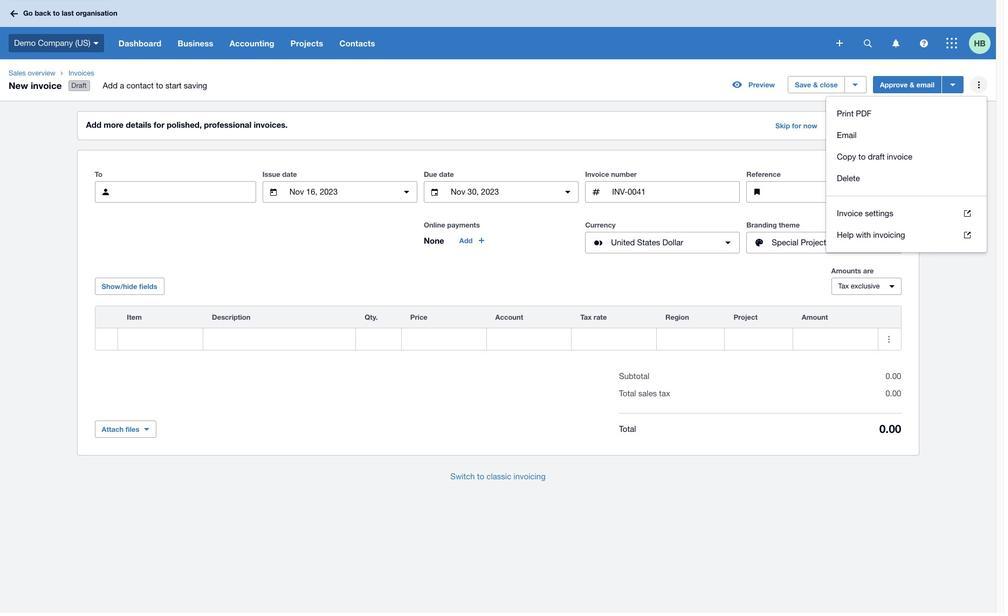 Task type: locate. For each thing, give the bounding box(es) containing it.
invoicing
[[874, 230, 906, 240], [514, 472, 546, 481]]

invoicing right classic
[[514, 472, 546, 481]]

2 date from the left
[[439, 170, 454, 179]]

invoice down overview
[[31, 80, 62, 91]]

navigation inside banner
[[110, 27, 829, 59]]

add for add
[[460, 236, 473, 245]]

& inside button
[[910, 80, 915, 89]]

Description text field
[[203, 329, 356, 350]]

special projects button
[[747, 232, 902, 254]]

dashboard
[[119, 38, 162, 48]]

1 horizontal spatial for
[[792, 121, 802, 130]]

1 date from the left
[[282, 170, 297, 179]]

group containing print pdf
[[827, 97, 987, 253]]

skip for now button
[[769, 117, 824, 134]]

0 vertical spatial total
[[619, 389, 636, 398]]

0 horizontal spatial date
[[282, 170, 297, 179]]

tax down amounts
[[839, 282, 849, 290]]

tax
[[839, 282, 849, 290], [581, 313, 592, 322]]

1 horizontal spatial &
[[910, 80, 915, 89]]

1 horizontal spatial projects
[[801, 238, 831, 247]]

save
[[795, 80, 812, 89]]

0 vertical spatial tax
[[839, 282, 849, 290]]

copy
[[837, 152, 857, 161]]

invoice up help
[[837, 209, 863, 218]]

1 vertical spatial invoicing
[[514, 472, 546, 481]]

invoice down email button
[[887, 152, 913, 161]]

0 horizontal spatial svg image
[[93, 42, 99, 45]]

back
[[35, 9, 51, 17]]

total
[[619, 389, 636, 398], [619, 424, 636, 434]]

list box
[[827, 97, 987, 196], [827, 196, 987, 253]]

details down pdf
[[857, 121, 880, 130]]

add left more
[[86, 120, 101, 130]]

2 total from the top
[[619, 424, 636, 434]]

0 vertical spatial invoicing
[[874, 230, 906, 240]]

svg image
[[10, 10, 18, 17], [947, 38, 958, 49], [893, 39, 900, 47], [920, 39, 928, 47]]

navigation containing dashboard
[[110, 27, 829, 59]]

invoice
[[31, 80, 62, 91], [887, 152, 913, 161]]

add button
[[453, 232, 492, 249]]

approve & email button
[[873, 76, 942, 93]]

invoice line item list element
[[95, 306, 902, 351]]

amounts are
[[832, 267, 874, 275]]

0 horizontal spatial projects
[[291, 38, 323, 48]]

rate
[[594, 313, 607, 322]]

0 vertical spatial invoice
[[585, 170, 609, 179]]

invoice settings
[[837, 209, 894, 218]]

theme
[[779, 221, 800, 229]]

new invoice
[[9, 80, 62, 91]]

total sales tax
[[619, 389, 671, 398]]

To text field
[[121, 182, 256, 202]]

1 horizontal spatial svg image
[[837, 40, 843, 46]]

to left start
[[156, 81, 163, 90]]

files
[[126, 425, 139, 434]]

0 vertical spatial projects
[[291, 38, 323, 48]]

navigation
[[110, 27, 829, 59]]

None field
[[118, 329, 203, 350]]

banner containing hb
[[0, 0, 996, 59]]

email
[[837, 131, 857, 140]]

date right the 'issue'
[[282, 170, 297, 179]]

invoice left number
[[585, 170, 609, 179]]

dashboard link
[[110, 27, 170, 59]]

show/hide
[[102, 282, 137, 291]]

0 horizontal spatial &
[[814, 80, 818, 89]]

email
[[917, 80, 935, 89]]

go back to last organisation link
[[6, 4, 124, 23]]

1 & from the left
[[814, 80, 818, 89]]

tax inside invoice line item list element
[[581, 313, 592, 322]]

pdf
[[856, 109, 872, 118]]

0 horizontal spatial tax
[[581, 313, 592, 322]]

states
[[637, 238, 660, 247]]

tax inside popup button
[[839, 282, 849, 290]]

0 vertical spatial invoice
[[31, 80, 62, 91]]

svg image
[[864, 39, 872, 47], [837, 40, 843, 46], [93, 42, 99, 45]]

invoice inside "link"
[[837, 209, 863, 218]]

tax rate
[[581, 313, 607, 322]]

2 list box from the top
[[827, 196, 987, 253]]

for left now
[[792, 121, 802, 130]]

add up email
[[842, 121, 856, 130]]

0 vertical spatial 0.00
[[886, 372, 902, 381]]

(us)
[[75, 38, 90, 47]]

saving
[[184, 81, 207, 90]]

to left the draft
[[859, 152, 866, 161]]

& left email at the top right of page
[[910, 80, 915, 89]]

projects right special
[[801, 238, 831, 247]]

print
[[837, 109, 854, 118]]

none
[[424, 236, 444, 246]]

0.00 for subtotal
[[886, 372, 902, 381]]

details right more
[[126, 120, 152, 130]]

1 total from the top
[[619, 389, 636, 398]]

1 horizontal spatial details
[[857, 121, 880, 130]]

Issue date text field
[[288, 182, 392, 202]]

2 vertical spatial 0.00
[[880, 422, 902, 436]]

contact element
[[95, 181, 256, 203]]

total down subtotal on the bottom right
[[619, 389, 636, 398]]

more line item options image
[[879, 329, 900, 350]]

tax for tax exclusive
[[839, 282, 849, 290]]

settings
[[865, 209, 894, 218]]

& inside button
[[814, 80, 818, 89]]

hb button
[[969, 27, 996, 59]]

sales
[[9, 69, 26, 77]]

group
[[827, 97, 987, 253]]

1 vertical spatial projects
[[801, 238, 831, 247]]

invoice for invoice number
[[585, 170, 609, 179]]

amounts
[[832, 267, 862, 275]]

add
[[103, 81, 118, 90], [86, 120, 101, 130], [842, 121, 856, 130], [460, 236, 473, 245]]

hb
[[974, 38, 986, 48]]

date
[[282, 170, 297, 179], [439, 170, 454, 179]]

Invoice number text field
[[611, 182, 740, 202]]

invoicing down settings
[[874, 230, 906, 240]]

total down total sales tax
[[619, 424, 636, 434]]

date right due
[[439, 170, 454, 179]]

for left polished, on the left top of page
[[154, 120, 165, 130]]

more
[[104, 120, 124, 130]]

Inventory item text field
[[118, 329, 203, 350]]

svg image left hb
[[947, 38, 958, 49]]

1 vertical spatial 0.00
[[886, 389, 902, 398]]

a
[[120, 81, 124, 90]]

& for email
[[910, 80, 915, 89]]

projects inside dropdown button
[[291, 38, 323, 48]]

banner
[[0, 0, 996, 59]]

polished,
[[167, 120, 202, 130]]

Amount field
[[794, 329, 878, 350]]

issue date
[[263, 170, 297, 179]]

amount
[[802, 313, 828, 322]]

1 vertical spatial invoice
[[837, 209, 863, 218]]

branding
[[747, 221, 777, 229]]

1 horizontal spatial date
[[439, 170, 454, 179]]

invoice
[[585, 170, 609, 179], [837, 209, 863, 218]]

list box containing print pdf
[[827, 97, 987, 196]]

add down payments
[[460, 236, 473, 245]]

1 vertical spatial total
[[619, 424, 636, 434]]

region
[[666, 313, 689, 322]]

add for add details
[[842, 121, 856, 130]]

switch
[[451, 472, 475, 481]]

1 horizontal spatial tax
[[839, 282, 849, 290]]

0 horizontal spatial invoice
[[585, 170, 609, 179]]

tax exclusive
[[839, 282, 880, 290]]

invoice for invoice settings
[[837, 209, 863, 218]]

contact
[[126, 81, 154, 90]]

projects left contacts dropdown button
[[291, 38, 323, 48]]

with
[[856, 230, 871, 240]]

delete button
[[827, 168, 987, 189]]

add left a
[[103, 81, 118, 90]]

show/hide fields
[[102, 282, 157, 291]]

due date
[[424, 170, 454, 179]]

projects
[[291, 38, 323, 48], [801, 238, 831, 247]]

add more details for polished, professional invoices. status
[[77, 112, 919, 140]]

invoice number
[[585, 170, 637, 179]]

are
[[864, 267, 874, 275]]

0 horizontal spatial details
[[126, 120, 152, 130]]

branding theme
[[747, 221, 800, 229]]

1 horizontal spatial invoice
[[837, 209, 863, 218]]

skip
[[776, 121, 790, 130]]

Price field
[[402, 329, 486, 350]]

2 & from the left
[[910, 80, 915, 89]]

& right save
[[814, 80, 818, 89]]

save & close
[[795, 80, 838, 89]]

1 list box from the top
[[827, 97, 987, 196]]

help with invoicing link
[[827, 224, 987, 246]]

svg image left go
[[10, 10, 18, 17]]

draft
[[71, 82, 87, 90]]

tax left rate
[[581, 313, 592, 322]]

1 vertical spatial invoice
[[887, 152, 913, 161]]

1 horizontal spatial invoice
[[887, 152, 913, 161]]

0 horizontal spatial invoicing
[[514, 472, 546, 481]]

1 vertical spatial tax
[[581, 313, 592, 322]]



Task type: vqa. For each thing, say whether or not it's contained in the screenshot.
Dec 31
no



Task type: describe. For each thing, give the bounding box(es) containing it.
qty.
[[365, 313, 378, 322]]

more line item options element
[[879, 307, 901, 328]]

2 horizontal spatial svg image
[[864, 39, 872, 47]]

accounting
[[230, 38, 274, 48]]

more date options image
[[557, 181, 579, 203]]

demo
[[14, 38, 36, 47]]

draft
[[868, 152, 885, 161]]

exclusive
[[851, 282, 880, 290]]

help with invoicing
[[837, 230, 906, 240]]

close
[[820, 80, 838, 89]]

1 horizontal spatial invoicing
[[874, 230, 906, 240]]

last
[[62, 9, 74, 17]]

new
[[9, 80, 28, 91]]

invoicing inside button
[[514, 472, 546, 481]]

svg image inside go back to last organisation link
[[10, 10, 18, 17]]

add details
[[842, 121, 880, 130]]

payments
[[447, 221, 480, 229]]

contacts button
[[332, 27, 383, 59]]

for inside skip for now button
[[792, 121, 802, 130]]

now
[[804, 121, 818, 130]]

demo company (us) button
[[0, 27, 110, 59]]

more date options image
[[396, 181, 418, 203]]

show/hide fields button
[[95, 278, 164, 295]]

overview
[[28, 69, 56, 77]]

price
[[410, 313, 428, 322]]

copy to draft invoice button
[[827, 146, 987, 168]]

date for issue date
[[282, 170, 297, 179]]

invoices.
[[254, 120, 288, 130]]

0 horizontal spatial for
[[154, 120, 165, 130]]

to
[[95, 170, 102, 179]]

dollar
[[663, 238, 684, 247]]

switch to classic invoicing
[[451, 472, 546, 481]]

description
[[212, 313, 251, 322]]

more invoice options image
[[968, 74, 990, 96]]

0.00 for total sales tax
[[886, 389, 902, 398]]

demo company (us)
[[14, 38, 90, 47]]

add details button
[[835, 116, 887, 135]]

tax for tax rate
[[581, 313, 592, 322]]

skip for now
[[776, 121, 818, 130]]

currency
[[585, 221, 616, 229]]

invoices
[[68, 69, 94, 77]]

list box containing invoice settings
[[827, 196, 987, 253]]

attach
[[102, 425, 124, 434]]

approve
[[880, 80, 908, 89]]

company
[[38, 38, 73, 47]]

to left last in the top left of the page
[[53, 9, 60, 17]]

svg image inside demo company (us) popup button
[[93, 42, 99, 45]]

sales overview
[[9, 69, 56, 77]]

svg image up approve
[[893, 39, 900, 47]]

print pdf button
[[827, 103, 987, 125]]

print pdf
[[837, 109, 872, 118]]

preview
[[749, 80, 775, 89]]

fields
[[139, 282, 157, 291]]

tax exclusive button
[[832, 278, 902, 295]]

& for close
[[814, 80, 818, 89]]

add for add more details for polished, professional invoices.
[[86, 120, 101, 130]]

total for total sales tax
[[619, 389, 636, 398]]

item
[[127, 313, 142, 322]]

number
[[611, 170, 637, 179]]

projects inside popup button
[[801, 238, 831, 247]]

subtotal
[[619, 372, 650, 381]]

united
[[611, 238, 635, 247]]

classic
[[487, 472, 512, 481]]

copy to draft invoice
[[837, 152, 913, 161]]

switch to classic invoicing button
[[442, 466, 554, 488]]

invoice inside button
[[887, 152, 913, 161]]

project
[[734, 313, 758, 322]]

sales
[[639, 389, 657, 398]]

Due date text field
[[450, 182, 553, 202]]

to right the switch
[[477, 472, 485, 481]]

go back to last organisation
[[23, 9, 117, 17]]

add more details for polished, professional invoices.
[[86, 120, 288, 130]]

add for add a contact to start saving
[[103, 81, 118, 90]]

due
[[424, 170, 437, 179]]

Reference text field
[[773, 182, 901, 202]]

Quantity field
[[356, 329, 401, 350]]

business button
[[170, 27, 222, 59]]

projects button
[[283, 27, 332, 59]]

contacts
[[340, 38, 375, 48]]

date for due date
[[439, 170, 454, 179]]

attach files button
[[95, 421, 156, 438]]

invoice number element
[[585, 181, 740, 203]]

details inside button
[[857, 121, 880, 130]]

preview button
[[726, 76, 782, 93]]

0 horizontal spatial invoice
[[31, 80, 62, 91]]

attach files
[[102, 425, 139, 434]]

special projects
[[772, 238, 831, 247]]

add a contact to start saving
[[103, 81, 207, 90]]

approve & email
[[880, 80, 935, 89]]

reference
[[747, 170, 781, 179]]

sales overview link
[[4, 68, 60, 79]]

total for total
[[619, 424, 636, 434]]

svg image up email at the top right of page
[[920, 39, 928, 47]]

save & close button
[[788, 76, 845, 93]]

to inside 'list box'
[[859, 152, 866, 161]]

online payments
[[424, 221, 480, 229]]

start
[[165, 81, 182, 90]]

united states dollar button
[[585, 232, 740, 254]]

go
[[23, 9, 33, 17]]



